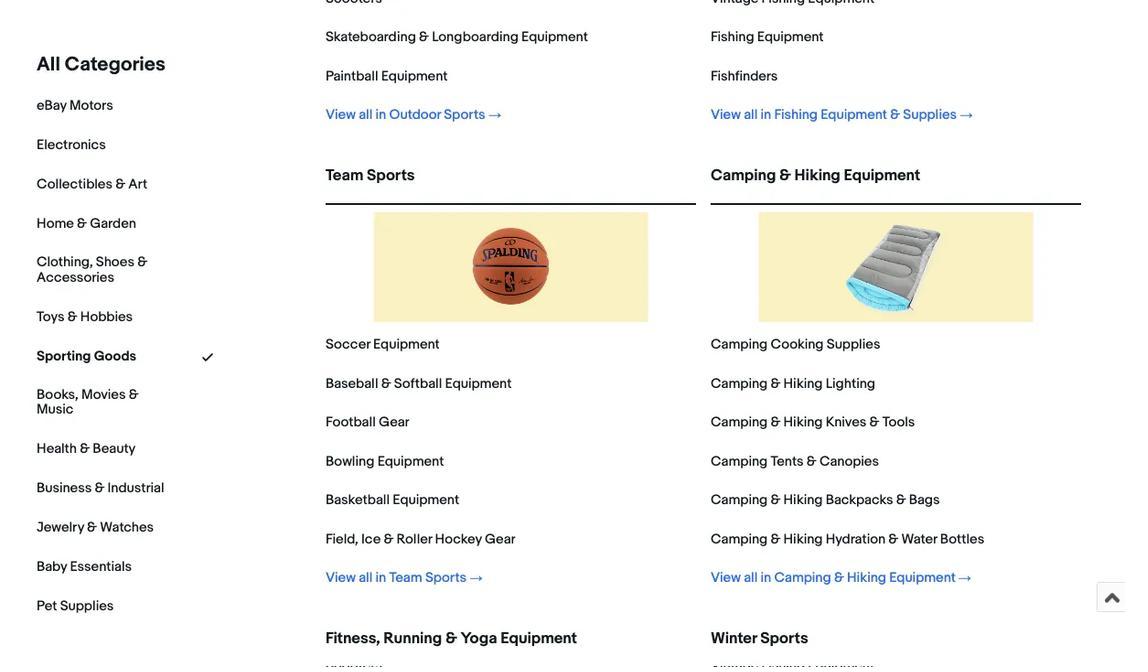 Task type: locate. For each thing, give the bounding box(es) containing it.
& right movies
[[129, 386, 139, 402]]

camping
[[711, 166, 776, 185], [711, 337, 768, 353], [711, 376, 768, 392], [711, 415, 768, 431], [711, 453, 768, 470], [711, 492, 768, 509], [711, 531, 768, 548], [775, 570, 831, 587]]

camping & hiking equipment image
[[841, 213, 951, 323]]

paintball
[[326, 68, 378, 85]]

backpacks
[[826, 492, 894, 509]]

supplies up camping & hiking equipment link
[[903, 107, 957, 124]]

in down ice
[[376, 570, 386, 587]]

& inside "clothing, shoes & accessories"
[[137, 253, 147, 270]]

sports
[[444, 107, 486, 124], [367, 166, 415, 185], [425, 570, 467, 587], [761, 629, 809, 648]]

camping & hiking lighting
[[711, 376, 876, 392]]

ice
[[361, 531, 381, 548]]

equipment up field, ice & roller hockey gear
[[393, 492, 459, 509]]

sports right outdoor
[[444, 107, 486, 124]]

clothing, shoes & accessories link
[[37, 253, 165, 285]]

& right 'health'
[[80, 441, 90, 457]]

view down paintball
[[326, 107, 356, 124]]

equipment right 'yoga'
[[501, 629, 577, 648]]

softball
[[394, 376, 442, 392]]

team down roller
[[389, 570, 422, 587]]

all down paintball
[[359, 107, 373, 124]]

& left 'water'
[[889, 531, 899, 548]]

equipment down view all in fishing equipment & supplies link
[[844, 166, 921, 185]]

collectibles
[[37, 176, 113, 192]]

& left softball
[[381, 376, 391, 392]]

home & garden link
[[37, 215, 136, 232]]

categories
[[65, 52, 166, 76]]

in for outdoor
[[376, 107, 386, 124]]

equipment down 'water'
[[890, 570, 956, 587]]

& left tools
[[870, 415, 880, 431]]

bowling equipment
[[326, 453, 444, 470]]

gear right hockey
[[485, 531, 516, 548]]

yoga
[[461, 629, 497, 648]]

clothing, shoes & accessories
[[37, 253, 147, 285]]

sports right winter
[[761, 629, 809, 648]]

supplies up lighting
[[827, 337, 881, 353]]

view up winter
[[711, 570, 741, 587]]

hiking down camping & hiking backpacks & bags link
[[784, 531, 823, 548]]

1 vertical spatial supplies
[[827, 337, 881, 353]]

0 vertical spatial fishing
[[711, 29, 755, 46]]

camping for camping tents & canopies
[[711, 453, 768, 470]]

all down ice
[[359, 570, 373, 587]]

0 horizontal spatial supplies
[[60, 598, 114, 615]]

supplies
[[903, 107, 957, 124], [827, 337, 881, 353], [60, 598, 114, 615]]

sports down hockey
[[425, 570, 467, 587]]

in
[[376, 107, 386, 124], [761, 107, 772, 124], [376, 570, 386, 587], [761, 570, 772, 587]]

0 vertical spatial team
[[326, 166, 364, 185]]

view all in team sports
[[326, 570, 467, 587]]

0 horizontal spatial gear
[[379, 415, 410, 431]]

ebay
[[37, 97, 66, 113]]

hiking up the camping tents & canopies
[[784, 415, 823, 431]]

basketball equipment link
[[326, 492, 459, 509]]

hiking down 'cooking'
[[784, 376, 823, 392]]

accessories
[[37, 269, 114, 285]]

all down fishfinders link
[[744, 107, 758, 124]]

fishing up "camping & hiking equipment"
[[775, 107, 818, 124]]

pet supplies
[[37, 598, 114, 615]]

camping for camping cooking supplies
[[711, 337, 768, 353]]

field, ice & roller hockey gear
[[326, 531, 516, 548]]

team down view all in outdoor sports
[[326, 166, 364, 185]]

& left longboarding at left top
[[419, 29, 429, 46]]

hobbies
[[80, 308, 133, 325]]

field,
[[326, 531, 358, 548]]

soccer equipment link
[[326, 337, 440, 353]]

electronics link
[[37, 136, 106, 153]]

supplies down the baby essentials link
[[60, 598, 114, 615]]

view all in camping & hiking equipment
[[711, 570, 956, 587]]

equipment right softball
[[445, 376, 512, 392]]

1 horizontal spatial supplies
[[827, 337, 881, 353]]

camping inside camping & hiking equipment link
[[711, 166, 776, 185]]

industrial
[[108, 480, 164, 497]]

0 vertical spatial gear
[[379, 415, 410, 431]]

& right shoes
[[137, 253, 147, 270]]

hiking for backpacks
[[784, 492, 823, 509]]

1 vertical spatial gear
[[485, 531, 516, 548]]

1 horizontal spatial team
[[389, 570, 422, 587]]

jewelry & watches link
[[37, 519, 154, 536]]

1 horizontal spatial fishing
[[775, 107, 818, 124]]

team sports link
[[326, 166, 696, 200]]

in for team
[[376, 570, 386, 587]]

hiking for knives
[[784, 415, 823, 431]]

0 horizontal spatial team
[[326, 166, 364, 185]]

fishing equipment link
[[711, 29, 824, 46]]

health & beauty link
[[37, 441, 136, 457]]

camping & hiking backpacks & bags
[[711, 492, 940, 509]]

motors
[[69, 97, 113, 113]]

gear up bowling equipment link
[[379, 415, 410, 431]]

paintball equipment link
[[326, 68, 448, 85]]

camping cooking supplies
[[711, 337, 881, 353]]

paintball equipment
[[326, 68, 448, 85]]

equipment up fishfinders
[[757, 29, 824, 46]]

0 vertical spatial supplies
[[903, 107, 957, 124]]

in for camping
[[761, 570, 772, 587]]

& left art
[[115, 176, 125, 192]]

in down fishfinders
[[761, 107, 772, 124]]

equipment
[[522, 29, 588, 46], [757, 29, 824, 46], [381, 68, 448, 85], [821, 107, 888, 124], [844, 166, 921, 185], [373, 337, 440, 353], [445, 376, 512, 392], [378, 453, 444, 470], [393, 492, 459, 509], [890, 570, 956, 587], [501, 629, 577, 648]]

&
[[419, 29, 429, 46], [891, 107, 900, 124], [780, 166, 791, 185], [115, 176, 125, 192], [77, 215, 87, 232], [137, 253, 147, 270], [67, 308, 77, 325], [381, 376, 391, 392], [771, 376, 781, 392], [129, 386, 139, 402], [771, 415, 781, 431], [870, 415, 880, 431], [80, 441, 90, 457], [807, 453, 817, 470], [95, 480, 105, 497], [771, 492, 781, 509], [896, 492, 906, 509], [87, 519, 97, 536], [384, 531, 394, 548], [771, 531, 781, 548], [889, 531, 899, 548], [834, 570, 844, 587], [446, 629, 457, 648]]

fishing up fishfinders
[[711, 29, 755, 46]]

gear
[[379, 415, 410, 431], [485, 531, 516, 548]]

view for view all in camping & hiking equipment
[[711, 570, 741, 587]]

in left outdoor
[[376, 107, 386, 124]]

all
[[37, 52, 60, 76]]

books, movies & music
[[37, 386, 139, 418]]

team sports
[[326, 166, 415, 185]]

toys
[[37, 308, 64, 325]]

football gear
[[326, 415, 410, 431]]

in up winter sports
[[761, 570, 772, 587]]

home & garden
[[37, 215, 136, 232]]

shoes
[[96, 253, 134, 270]]

view
[[326, 107, 356, 124], [711, 107, 741, 124], [326, 570, 356, 587], [711, 570, 741, 587]]

sports down view all in outdoor sports
[[367, 166, 415, 185]]

water
[[902, 531, 938, 548]]

cooking
[[771, 337, 824, 353]]

view all in camping & hiking equipment link
[[711, 570, 972, 587]]

hiking
[[795, 166, 841, 185], [784, 376, 823, 392], [784, 415, 823, 431], [784, 492, 823, 509], [784, 531, 823, 548], [847, 570, 887, 587]]

view down field,
[[326, 570, 356, 587]]

view for view all in fishing equipment & supplies
[[711, 107, 741, 124]]

hydration
[[826, 531, 886, 548]]

sporting
[[37, 348, 91, 364]]

all up winter sports
[[744, 570, 758, 587]]

1 horizontal spatial gear
[[485, 531, 516, 548]]

hiking for lighting
[[784, 376, 823, 392]]

skateboarding
[[326, 29, 416, 46]]

view all in outdoor sports
[[326, 107, 486, 124]]

skateboarding & longboarding equipment
[[326, 29, 588, 46]]

& right business
[[95, 480, 105, 497]]

hiking down camping tents & canopies link
[[784, 492, 823, 509]]

view down fishfinders link
[[711, 107, 741, 124]]

view all in outdoor sports link
[[326, 107, 501, 124]]

& down "camping & hiking backpacks & bags"
[[771, 531, 781, 548]]

view all in team sports link
[[326, 570, 483, 587]]

hiking down view all in fishing equipment & supplies
[[795, 166, 841, 185]]

health
[[37, 441, 77, 457]]

& up camping & hiking equipment link
[[891, 107, 900, 124]]



Task type: describe. For each thing, give the bounding box(es) containing it.
pet supplies link
[[37, 598, 114, 615]]

2 vertical spatial supplies
[[60, 598, 114, 615]]

field, ice & roller hockey gear link
[[326, 531, 516, 548]]

view all in fishing equipment & supplies link
[[711, 107, 973, 124]]

hiking down "hydration"
[[847, 570, 887, 587]]

books,
[[37, 386, 78, 402]]

view for view all in outdoor sports
[[326, 107, 356, 124]]

garden
[[90, 215, 136, 232]]

books, movies & music link
[[37, 386, 165, 418]]

running
[[384, 629, 442, 648]]

equipment up basketball equipment
[[378, 453, 444, 470]]

football
[[326, 415, 376, 431]]

lighting
[[826, 376, 876, 392]]

camping & hiking hydration & water bottles link
[[711, 531, 985, 548]]

fitness, running & yoga equipment link
[[326, 629, 696, 663]]

view for view all in team sports
[[326, 570, 356, 587]]

camping for camping & hiking knives & tools
[[711, 415, 768, 431]]

canopies
[[820, 453, 879, 470]]

camping & hiking knives & tools
[[711, 415, 915, 431]]

skateboarding & longboarding equipment link
[[326, 29, 588, 46]]

& down camping cooking supplies
[[771, 376, 781, 392]]

longboarding
[[432, 29, 519, 46]]

camping tents & canopies link
[[711, 453, 879, 470]]

camping tents & canopies
[[711, 453, 879, 470]]

fishfinders link
[[711, 68, 778, 85]]

sporting goods link
[[37, 348, 136, 364]]

& down view all in fishing equipment & supplies
[[780, 166, 791, 185]]

team sports image
[[456, 213, 566, 323]]

2 horizontal spatial supplies
[[903, 107, 957, 124]]

equipment right longboarding at left top
[[522, 29, 588, 46]]

& right the jewelry
[[87, 519, 97, 536]]

1 vertical spatial team
[[389, 570, 422, 587]]

tools
[[883, 415, 915, 431]]

baby essentials
[[37, 559, 132, 575]]

equipment up outdoor
[[381, 68, 448, 85]]

fitness,
[[326, 629, 380, 648]]

essentials
[[70, 559, 132, 575]]

1 vertical spatial fishing
[[775, 107, 818, 124]]

baseball
[[326, 376, 378, 392]]

toys & hobbies
[[37, 308, 133, 325]]

ebay motors link
[[37, 97, 113, 113]]

roller
[[397, 531, 432, 548]]

& up the tents at right
[[771, 415, 781, 431]]

pet
[[37, 598, 57, 615]]

winter sports
[[711, 629, 809, 648]]

winter
[[711, 629, 757, 648]]

& left the bags
[[896, 492, 906, 509]]

hiking for hydration
[[784, 531, 823, 548]]

in for fishing
[[761, 107, 772, 124]]

outdoor
[[389, 107, 441, 124]]

& down camping & hiking hydration & water bottles
[[834, 570, 844, 587]]

football gear link
[[326, 415, 410, 431]]

basketball equipment
[[326, 492, 459, 509]]

home
[[37, 215, 74, 232]]

& right ice
[[384, 531, 394, 548]]

all categories
[[37, 52, 166, 76]]

& right the home
[[77, 215, 87, 232]]

camping for camping & hiking equipment
[[711, 166, 776, 185]]

camping & hiking knives & tools link
[[711, 415, 915, 431]]

goods
[[94, 348, 136, 364]]

camping for camping & hiking hydration & water bottles
[[711, 531, 768, 548]]

tents
[[771, 453, 804, 470]]

camping for camping & hiking backpacks & bags
[[711, 492, 768, 509]]

baseball & softball equipment link
[[326, 376, 512, 392]]

all for camping
[[744, 570, 758, 587]]

business & industrial link
[[37, 480, 164, 497]]

bags
[[909, 492, 940, 509]]

baby
[[37, 559, 67, 575]]

art
[[128, 176, 148, 192]]

business
[[37, 480, 92, 497]]

hiking for equipment
[[795, 166, 841, 185]]

basketball
[[326, 492, 390, 509]]

view all in fishing equipment & supplies
[[711, 107, 957, 124]]

& down the tents at right
[[771, 492, 781, 509]]

bowling equipment link
[[326, 453, 444, 470]]

fishing equipment
[[711, 29, 824, 46]]

collectibles & art link
[[37, 176, 148, 192]]

& inside books, movies & music
[[129, 386, 139, 402]]

equipment up softball
[[373, 337, 440, 353]]

knives
[[826, 415, 867, 431]]

fishfinders
[[711, 68, 778, 85]]

music
[[37, 401, 73, 418]]

movies
[[81, 386, 126, 402]]

baseball & softball equipment
[[326, 376, 512, 392]]

equipment up "camping & hiking equipment"
[[821, 107, 888, 124]]

camping for camping & hiking lighting
[[711, 376, 768, 392]]

hockey
[[435, 531, 482, 548]]

camping & hiking lighting link
[[711, 376, 876, 392]]

soccer equipment
[[326, 337, 440, 353]]

health & beauty
[[37, 441, 136, 457]]

all for fishing
[[744, 107, 758, 124]]

ebay motors
[[37, 97, 113, 113]]

& right the tents at right
[[807, 453, 817, 470]]

jewelry & watches
[[37, 519, 154, 536]]

& right toys
[[67, 308, 77, 325]]

beauty
[[93, 441, 136, 457]]

business & industrial
[[37, 480, 164, 497]]

electronics
[[37, 136, 106, 153]]

& left 'yoga'
[[446, 629, 457, 648]]

camping & hiking backpacks & bags link
[[711, 492, 940, 509]]

0 horizontal spatial fishing
[[711, 29, 755, 46]]

camping & hiking equipment link
[[711, 166, 1082, 200]]

jewelry
[[37, 519, 84, 536]]

fitness, running & yoga equipment
[[326, 629, 577, 648]]

toys & hobbies link
[[37, 308, 133, 325]]

all for team
[[359, 570, 373, 587]]

all for outdoor
[[359, 107, 373, 124]]

sporting goods
[[37, 348, 136, 364]]



Task type: vqa. For each thing, say whether or not it's contained in the screenshot.
Health & Beauty link
yes



